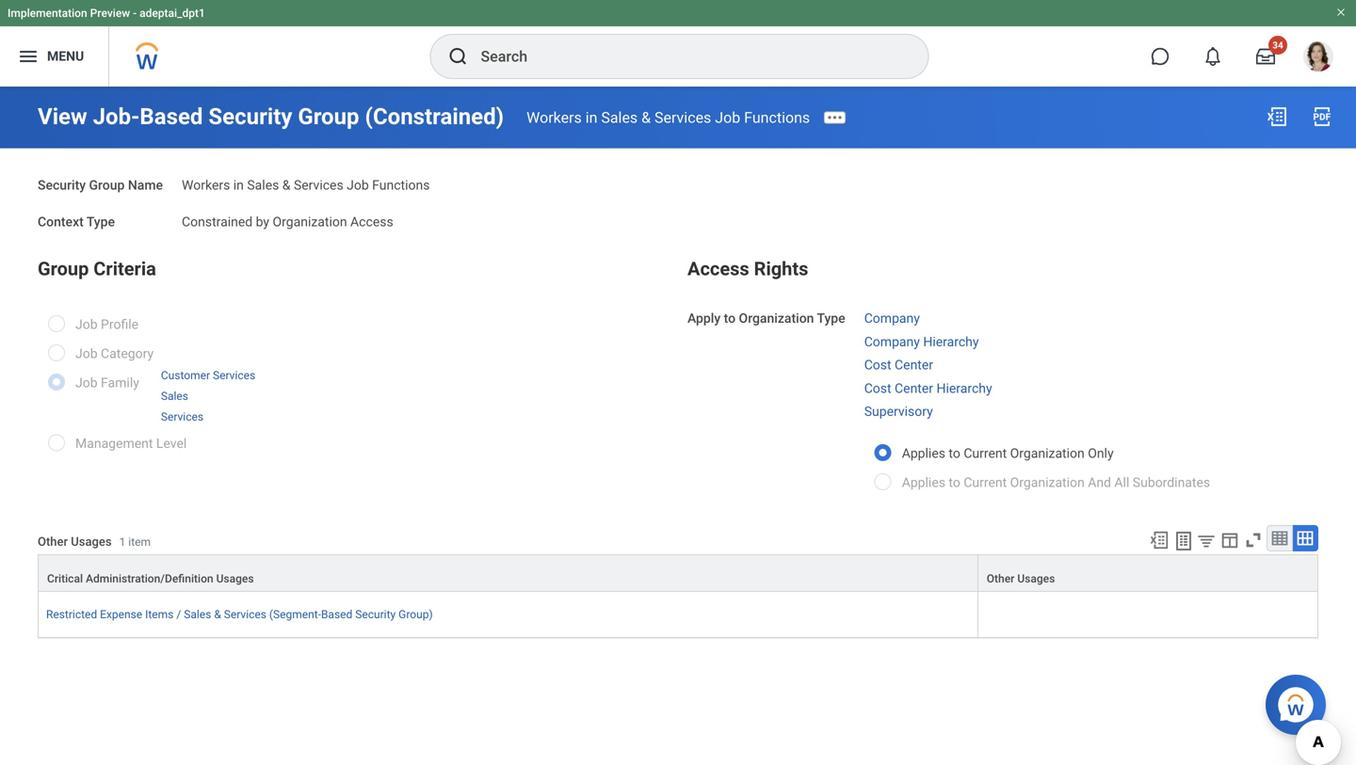 Task type: vqa. For each thing, say whether or not it's contained in the screenshot.
to
yes



Task type: describe. For each thing, give the bounding box(es) containing it.
category
[[101, 346, 154, 362]]

apply
[[687, 311, 721, 326]]

access rights button
[[687, 258, 808, 280]]

context
[[38, 214, 84, 230]]

group criteria group
[[38, 254, 669, 468]]

to for applies to current organization only
[[949, 446, 960, 461]]

/
[[176, 608, 181, 621]]

job inside security group name element
[[347, 178, 369, 193]]

items
[[145, 608, 174, 621]]

all
[[1114, 475, 1129, 490]]

menu button
[[0, 26, 109, 87]]

in for security group name element on the left of page
[[233, 178, 244, 193]]

applies for applies to current organization only
[[902, 446, 945, 461]]

company hierarchy link
[[864, 330, 979, 350]]

applies to current organization only
[[902, 446, 1114, 461]]

sales inside customer services sales services
[[161, 390, 188, 403]]

other for other usages 1 item
[[38, 535, 68, 549]]

criteria
[[94, 258, 156, 280]]

close environment banner image
[[1335, 7, 1347, 18]]

0 vertical spatial security
[[209, 103, 292, 130]]

constrained by organization access
[[182, 214, 393, 230]]

and
[[1088, 475, 1111, 490]]

access inside context type element
[[350, 214, 393, 230]]

workers for workers in sales & services job functions link
[[527, 109, 582, 126]]

(constrained)
[[365, 103, 504, 130]]

critical administration/definition usages button
[[39, 555, 977, 591]]

job down 'search workday' search field
[[715, 109, 740, 126]]

customer
[[161, 369, 210, 382]]

services link
[[161, 407, 203, 424]]

access inside group
[[687, 258, 749, 280]]

1 vertical spatial hierarchy
[[936, 381, 992, 396]]

company for company
[[864, 311, 920, 326]]

job for job category
[[75, 346, 98, 362]]

management
[[75, 436, 153, 451]]

workers in sales & services job functions for security group name element on the left of page
[[182, 178, 430, 193]]

search image
[[447, 45, 469, 68]]

item
[[128, 536, 151, 549]]

cost center link
[[864, 354, 933, 373]]

job profile
[[75, 317, 138, 332]]

inbox large image
[[1256, 47, 1275, 66]]

usages for other usages
[[1017, 572, 1055, 586]]

company for company hierarchy cost center
[[864, 334, 920, 350]]

management level
[[75, 436, 187, 451]]

organization up applies to current organization and all subordinates
[[1010, 446, 1085, 461]]

preview
[[90, 7, 130, 20]]

group)
[[398, 608, 433, 621]]

view printable version (pdf) image
[[1311, 105, 1333, 128]]

rights
[[754, 258, 808, 280]]

justify image
[[17, 45, 40, 68]]

usages for other usages 1 item
[[71, 535, 112, 549]]

access rights
[[687, 258, 808, 280]]

to for applies to current organization and all subordinates
[[949, 475, 960, 490]]

(segment-
[[269, 608, 321, 621]]

expand table image
[[1296, 529, 1315, 548]]

expense
[[100, 608, 142, 621]]

sales link
[[161, 386, 188, 403]]

sales down 'search workday' search field
[[601, 109, 638, 126]]

0 vertical spatial based
[[140, 103, 203, 130]]

row containing critical administration/definition usages
[[38, 555, 1318, 592]]

current for applies to current organization only
[[964, 446, 1007, 461]]

cost inside the cost center hierarchy link
[[864, 381, 891, 396]]

administration/definition
[[86, 572, 213, 586]]

adeptai_dpt1
[[139, 7, 205, 20]]

cost inside company hierarchy cost center
[[864, 357, 891, 373]]

family
[[101, 375, 139, 391]]

organization down rights
[[739, 311, 814, 326]]

based inside row
[[321, 608, 352, 621]]

export to worksheets image
[[1172, 530, 1195, 553]]

center inside company hierarchy cost center
[[895, 357, 933, 373]]

group criteria
[[38, 258, 156, 280]]

critical
[[47, 572, 83, 586]]

toolbar inside view job-based security group (constrained) main content
[[1140, 525, 1318, 555]]

workers in sales & services job functions for workers in sales & services job functions link
[[527, 109, 810, 126]]

restricted expense items / sales & services (segment-based security group) link
[[46, 604, 433, 621]]

job-
[[93, 103, 140, 130]]

type inside access rights group
[[817, 311, 845, 326]]

subordinates
[[1133, 475, 1210, 490]]

group criteria button
[[38, 258, 156, 280]]

organization inside context type element
[[273, 214, 347, 230]]

workers for security group name element on the left of page
[[182, 178, 230, 193]]

job for job profile
[[75, 317, 98, 332]]

cost center hierarchy link
[[864, 377, 992, 396]]

view
[[38, 103, 87, 130]]

& for security group name element on the left of page
[[282, 178, 291, 193]]

job category
[[75, 346, 154, 362]]



Task type: locate. For each thing, give the bounding box(es) containing it.
table image
[[1270, 529, 1289, 548]]

access down security group name element on the left of page
[[350, 214, 393, 230]]

2 horizontal spatial &
[[641, 109, 651, 126]]

& right /
[[214, 608, 221, 621]]

services down 'search workday' search field
[[654, 109, 711, 126]]

1 horizontal spatial security
[[209, 103, 292, 130]]

0 horizontal spatial type
[[86, 214, 115, 230]]

critical administration/definition usages
[[47, 572, 254, 586]]

0 horizontal spatial workers
[[182, 178, 230, 193]]

1 vertical spatial security
[[38, 178, 86, 193]]

2 applies from the top
[[902, 475, 945, 490]]

1 center from the top
[[895, 357, 933, 373]]

to down cost center hierarchy
[[949, 446, 960, 461]]

cost center hierarchy
[[864, 381, 992, 396]]

services right customer
[[213, 369, 255, 382]]

1 vertical spatial center
[[895, 381, 933, 396]]

& inside row
[[214, 608, 221, 621]]

context type element
[[182, 203, 393, 231]]

toolbar
[[1140, 525, 1318, 555]]

apply to organization type
[[687, 311, 845, 326]]

hierarchy down company hierarchy cost center
[[936, 381, 992, 396]]

current for applies to current organization and all subordinates
[[964, 475, 1007, 490]]

only
[[1088, 446, 1114, 461]]

workers in sales & services job functions
[[527, 109, 810, 126], [182, 178, 430, 193]]

view job-based security group (constrained) main content
[[0, 87, 1356, 656]]

access up apply
[[687, 258, 749, 280]]

1 current from the top
[[964, 446, 1007, 461]]

type left company 'link'
[[817, 311, 845, 326]]

security group name element
[[182, 166, 430, 194]]

company up company hierarchy link
[[864, 311, 920, 326]]

0 horizontal spatial based
[[140, 103, 203, 130]]

to down applies to current organization only
[[949, 475, 960, 490]]

sales inside row
[[184, 608, 211, 621]]

functions for security group name element on the left of page
[[372, 178, 430, 193]]

security inside row
[[355, 608, 396, 621]]

organization down security group name element on the left of page
[[273, 214, 347, 230]]

company inside company hierarchy cost center
[[864, 334, 920, 350]]

services
[[654, 109, 711, 126], [294, 178, 343, 193], [213, 369, 255, 382], [161, 411, 203, 424], [224, 608, 266, 621]]

& up context type element
[[282, 178, 291, 193]]

hierarchy up the cost center hierarchy link
[[923, 334, 979, 350]]

applies for applies to current organization and all subordinates
[[902, 475, 945, 490]]

2 horizontal spatial security
[[355, 608, 396, 621]]

implementation preview -   adeptai_dpt1
[[8, 7, 205, 20]]

workers in sales & services job functions down 'search workday' search field
[[527, 109, 810, 126]]

1 horizontal spatial type
[[817, 311, 845, 326]]

0 vertical spatial other
[[38, 535, 68, 549]]

1 vertical spatial company
[[864, 334, 920, 350]]

type down security group name
[[86, 214, 115, 230]]

0 vertical spatial type
[[86, 214, 115, 230]]

2 cost from the top
[[864, 381, 891, 396]]

other
[[38, 535, 68, 549], [987, 572, 1015, 586]]

1 vertical spatial current
[[964, 475, 1007, 490]]

services down sales link
[[161, 411, 203, 424]]

1 horizontal spatial items selected list
[[864, 307, 1022, 421]]

1 horizontal spatial access
[[687, 258, 749, 280]]

2 company from the top
[[864, 334, 920, 350]]

0 horizontal spatial access
[[350, 214, 393, 230]]

0 vertical spatial cost
[[864, 357, 891, 373]]

0 vertical spatial in
[[585, 109, 597, 126]]

other usages 1 item
[[38, 535, 151, 549]]

& down 'search workday' search field
[[641, 109, 651, 126]]

1 horizontal spatial other
[[987, 572, 1015, 586]]

services inside security group name element
[[294, 178, 343, 193]]

&
[[641, 109, 651, 126], [282, 178, 291, 193], [214, 608, 221, 621]]

0 vertical spatial group
[[298, 103, 359, 130]]

job family
[[75, 375, 139, 391]]

functions for workers in sales & services job functions link
[[744, 109, 810, 126]]

sales up by
[[247, 178, 279, 193]]

organization down applies to current organization only
[[1010, 475, 1085, 490]]

center up the cost center hierarchy link
[[895, 357, 933, 373]]

1 horizontal spatial based
[[321, 608, 352, 621]]

2 center from the top
[[895, 381, 933, 396]]

0 vertical spatial access
[[350, 214, 393, 230]]

1 vertical spatial to
[[949, 446, 960, 461]]

items selected list for apply to organization type
[[864, 307, 1022, 421]]

company link
[[864, 307, 920, 326]]

cost
[[864, 357, 891, 373], [864, 381, 891, 396]]

0 vertical spatial applies
[[902, 446, 945, 461]]

1
[[119, 536, 126, 549]]

sales inside security group name element
[[247, 178, 279, 193]]

row
[[38, 555, 1318, 592]]

job down job profile
[[75, 346, 98, 362]]

job left profile
[[75, 317, 98, 332]]

2 vertical spatial group
[[38, 258, 89, 280]]

functions
[[744, 109, 810, 126], [372, 178, 430, 193]]

1 vertical spatial type
[[817, 311, 845, 326]]

2 current from the top
[[964, 475, 1007, 490]]

access rights group
[[687, 254, 1318, 507]]

organization
[[273, 214, 347, 230], [739, 311, 814, 326], [1010, 446, 1085, 461], [1010, 475, 1085, 490]]

group left name
[[89, 178, 125, 193]]

workers in sales & services job functions up context type element
[[182, 178, 430, 193]]

1 vertical spatial workers
[[182, 178, 230, 193]]

level
[[156, 436, 187, 451]]

services left (segment-
[[224, 608, 266, 621]]

& inside security group name element
[[282, 178, 291, 193]]

company
[[864, 311, 920, 326], [864, 334, 920, 350]]

usages inside popup button
[[216, 572, 254, 586]]

hierarchy
[[923, 334, 979, 350], [936, 381, 992, 396]]

based
[[140, 103, 203, 130], [321, 608, 352, 621]]

services up context type element
[[294, 178, 343, 193]]

other for other usages
[[987, 572, 1015, 586]]

center up supervisory link
[[895, 381, 933, 396]]

to for apply to organization type
[[724, 311, 736, 326]]

customer services link
[[161, 365, 255, 382]]

sales up services link
[[161, 390, 188, 403]]

company up cost center link
[[864, 334, 920, 350]]

in for workers in sales & services job functions link
[[585, 109, 597, 126]]

0 horizontal spatial other
[[38, 535, 68, 549]]

hierarchy inside company hierarchy cost center
[[923, 334, 979, 350]]

usages inside popup button
[[1017, 572, 1055, 586]]

by
[[256, 214, 269, 230]]

security left group)
[[355, 608, 396, 621]]

restricted expense items / sales & services (segment-based security group)
[[46, 608, 433, 621]]

1 cost from the top
[[864, 357, 891, 373]]

items selected list inside group criteria group
[[161, 365, 286, 425]]

functions inside security group name element
[[372, 178, 430, 193]]

access
[[350, 214, 393, 230], [687, 258, 749, 280]]

1 vertical spatial group
[[89, 178, 125, 193]]

items selected list containing company
[[864, 307, 1022, 421]]

profile logan mcneil image
[[1303, 41, 1333, 75]]

workers inside security group name element
[[182, 178, 230, 193]]

cell inside view job-based security group (constrained) main content
[[978, 592, 1318, 638]]

1 vertical spatial other
[[987, 572, 1015, 586]]

current up applies to current organization and all subordinates
[[964, 446, 1007, 461]]

1 vertical spatial functions
[[372, 178, 430, 193]]

usages
[[71, 535, 112, 549], [216, 572, 254, 586], [1017, 572, 1055, 586]]

0 vertical spatial company
[[864, 311, 920, 326]]

1 vertical spatial access
[[687, 258, 749, 280]]

1 horizontal spatial functions
[[744, 109, 810, 126]]

items selected list containing customer services
[[161, 365, 286, 425]]

applies to current organization and all subordinates
[[902, 475, 1210, 490]]

1 vertical spatial workers in sales & services job functions
[[182, 178, 430, 193]]

34
[[1272, 40, 1283, 51]]

2 vertical spatial to
[[949, 475, 960, 490]]

constrained
[[182, 214, 253, 230]]

notifications large image
[[1203, 47, 1222, 66]]

0 horizontal spatial in
[[233, 178, 244, 193]]

restricted
[[46, 608, 97, 621]]

0 horizontal spatial security
[[38, 178, 86, 193]]

1 vertical spatial in
[[233, 178, 244, 193]]

in inside security group name element
[[233, 178, 244, 193]]

1 applies from the top
[[902, 446, 945, 461]]

-
[[133, 7, 137, 20]]

current down applies to current organization only
[[964, 475, 1007, 490]]

1 vertical spatial based
[[321, 608, 352, 621]]

select to filter grid data image
[[1196, 531, 1217, 551]]

34 button
[[1245, 36, 1287, 77]]

to
[[724, 311, 736, 326], [949, 446, 960, 461], [949, 475, 960, 490]]

company hierarchy cost center
[[864, 334, 979, 373]]

0 vertical spatial center
[[895, 357, 933, 373]]

applies
[[902, 446, 945, 461], [902, 475, 945, 490]]

job
[[715, 109, 740, 126], [347, 178, 369, 193], [75, 317, 98, 332], [75, 346, 98, 362], [75, 375, 98, 391]]

other inside other usages popup button
[[987, 572, 1015, 586]]

group up security group name element on the left of page
[[298, 103, 359, 130]]

0 vertical spatial workers
[[527, 109, 582, 126]]

group inside group criteria group
[[38, 258, 89, 280]]

other usages
[[987, 572, 1055, 586]]

1 company from the top
[[864, 311, 920, 326]]

based up name
[[140, 103, 203, 130]]

security up context
[[38, 178, 86, 193]]

2 horizontal spatial usages
[[1017, 572, 1055, 586]]

1 vertical spatial cost
[[864, 381, 891, 396]]

export to excel image
[[1149, 530, 1170, 551]]

center
[[895, 357, 933, 373], [895, 381, 933, 396]]

job left family
[[75, 375, 98, 391]]

profile
[[101, 317, 138, 332]]

export to excel image
[[1266, 105, 1288, 128]]

items selected list inside access rights group
[[864, 307, 1022, 421]]

security
[[209, 103, 292, 130], [38, 178, 86, 193], [355, 608, 396, 621]]

services inside row
[[224, 608, 266, 621]]

fullscreen image
[[1243, 530, 1264, 551]]

restricted expense items / sales & services (segment-based security group) row
[[38, 592, 1318, 638]]

in
[[585, 109, 597, 126], [233, 178, 244, 193]]

security up security group name element on the left of page
[[209, 103, 292, 130]]

0 horizontal spatial functions
[[372, 178, 430, 193]]

to right apply
[[724, 311, 736, 326]]

based left group)
[[321, 608, 352, 621]]

0 vertical spatial &
[[641, 109, 651, 126]]

other usages button
[[978, 555, 1317, 591]]

1 horizontal spatial &
[[282, 178, 291, 193]]

security group name
[[38, 178, 163, 193]]

supervisory
[[864, 404, 933, 420]]

0 horizontal spatial &
[[214, 608, 221, 621]]

1 horizontal spatial workers
[[527, 109, 582, 126]]

0 vertical spatial hierarchy
[[923, 334, 979, 350]]

workers
[[527, 109, 582, 126], [182, 178, 230, 193]]

group
[[298, 103, 359, 130], [89, 178, 125, 193], [38, 258, 89, 280]]

name
[[128, 178, 163, 193]]

menu banner
[[0, 0, 1356, 87]]

2 vertical spatial &
[[214, 608, 221, 621]]

1 horizontal spatial usages
[[216, 572, 254, 586]]

1 horizontal spatial workers in sales & services job functions
[[527, 109, 810, 126]]

customer services sales services
[[161, 369, 255, 424]]

0 vertical spatial current
[[964, 446, 1007, 461]]

type
[[86, 214, 115, 230], [817, 311, 845, 326]]

0 vertical spatial functions
[[744, 109, 810, 126]]

Search Workday  search field
[[481, 36, 889, 77]]

workers in sales & services job functions link
[[527, 109, 810, 126]]

context type
[[38, 214, 115, 230]]

current
[[964, 446, 1007, 461], [964, 475, 1007, 490]]

menu
[[47, 49, 84, 64]]

0 horizontal spatial items selected list
[[161, 365, 286, 425]]

click to view/edit grid preferences image
[[1219, 530, 1240, 551]]

cell
[[978, 592, 1318, 638]]

1 horizontal spatial in
[[585, 109, 597, 126]]

job up context type element
[[347, 178, 369, 193]]

implementation
[[8, 7, 87, 20]]

job for job family
[[75, 375, 98, 391]]

sales right /
[[184, 608, 211, 621]]

& for workers in sales & services job functions link
[[641, 109, 651, 126]]

group down context
[[38, 258, 89, 280]]

items selected list for job family
[[161, 365, 286, 425]]

supervisory link
[[864, 400, 933, 420]]

items selected list
[[864, 307, 1022, 421], [161, 365, 286, 425]]

1 vertical spatial applies
[[902, 475, 945, 490]]

0 vertical spatial workers in sales & services job functions
[[527, 109, 810, 126]]

0 vertical spatial to
[[724, 311, 736, 326]]

sales
[[601, 109, 638, 126], [247, 178, 279, 193], [161, 390, 188, 403], [184, 608, 211, 621]]

2 vertical spatial security
[[355, 608, 396, 621]]

0 horizontal spatial usages
[[71, 535, 112, 549]]

1 vertical spatial &
[[282, 178, 291, 193]]

view job-based security group (constrained)
[[38, 103, 504, 130]]

0 horizontal spatial workers in sales & services job functions
[[182, 178, 430, 193]]



